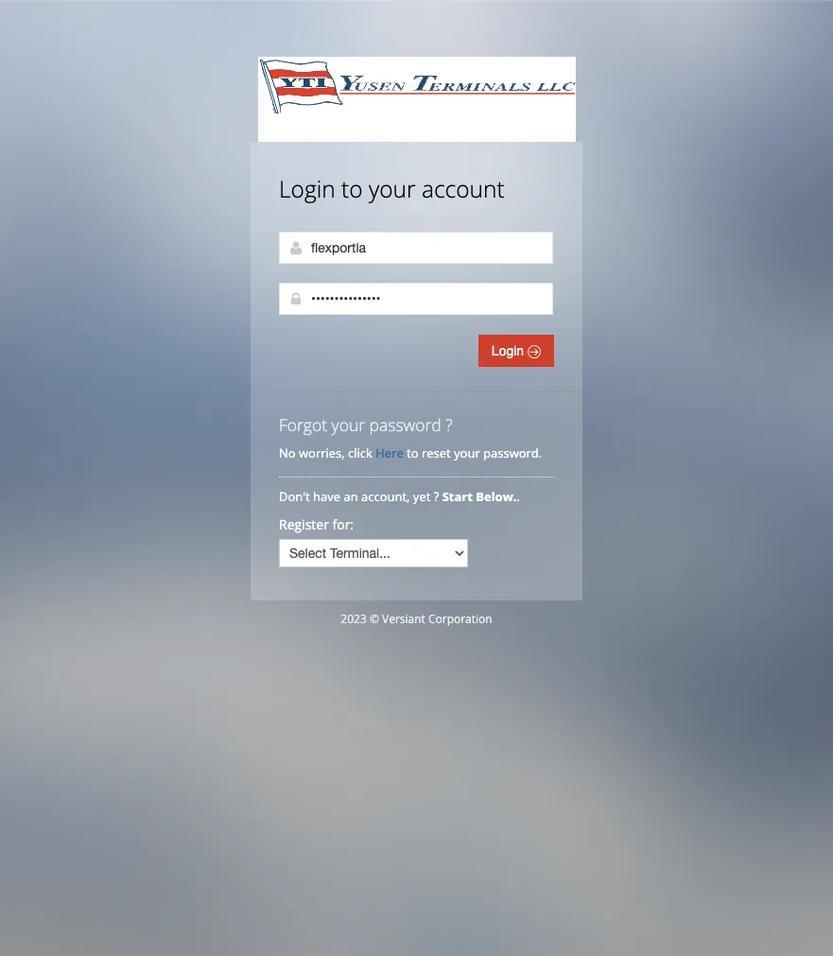 Task type: vqa. For each thing, say whether or not it's contained in the screenshot.
or
no



Task type: describe. For each thing, give the bounding box(es) containing it.
to inside forgot your password ? no worries, click here to reset your password.
[[407, 445, 419, 462]]

2023
[[341, 611, 367, 627]]

password.
[[483, 445, 542, 462]]

forgot your password ? no worries, click here to reset your password.
[[279, 413, 542, 462]]

don't
[[279, 488, 310, 505]]

here link
[[376, 445, 404, 462]]

here
[[376, 445, 404, 462]]

account
[[422, 173, 505, 204]]

2023 © versiant corporation
[[341, 611, 493, 627]]

no
[[279, 445, 296, 462]]

.
[[517, 488, 520, 505]]

0 horizontal spatial your
[[332, 413, 365, 436]]

worries,
[[299, 445, 345, 462]]

account,
[[361, 488, 410, 505]]

have
[[313, 488, 341, 505]]

versiant
[[382, 611, 426, 627]]

forgot
[[279, 413, 327, 436]]

2 horizontal spatial your
[[454, 445, 480, 462]]

password
[[369, 413, 442, 436]]

click
[[348, 445, 373, 462]]

register
[[279, 516, 329, 534]]



Task type: locate. For each thing, give the bounding box(es) containing it.
? up reset
[[446, 413, 453, 436]]

login for login
[[492, 343, 528, 359]]

0 horizontal spatial to
[[341, 173, 363, 204]]

? right yet
[[434, 488, 439, 505]]

your
[[369, 173, 416, 204], [332, 413, 365, 436], [454, 445, 480, 462]]

your right reset
[[454, 445, 480, 462]]

your up click
[[332, 413, 365, 436]]

an
[[344, 488, 358, 505]]

your up username text box at the top
[[369, 173, 416, 204]]

0 vertical spatial ?
[[446, 413, 453, 436]]

0 horizontal spatial login
[[279, 173, 335, 204]]

0 vertical spatial to
[[341, 173, 363, 204]]

user image
[[289, 240, 304, 255]]

1 horizontal spatial to
[[407, 445, 419, 462]]

login for login to your account
[[279, 173, 335, 204]]

start
[[442, 488, 473, 505]]

corporation
[[428, 611, 493, 627]]

? inside forgot your password ? no worries, click here to reset your password.
[[446, 413, 453, 436]]

1 vertical spatial ?
[[434, 488, 439, 505]]

1 horizontal spatial login
[[492, 343, 528, 359]]

Username text field
[[279, 232, 553, 264]]

below.
[[476, 488, 517, 505]]

to right here link
[[407, 445, 419, 462]]

login inside button
[[492, 343, 528, 359]]

to up username text box at the top
[[341, 173, 363, 204]]

1 horizontal spatial your
[[369, 173, 416, 204]]

1 vertical spatial your
[[332, 413, 365, 436]]

yet
[[413, 488, 431, 505]]

don't have an account, yet ? start below. .
[[279, 488, 523, 505]]

Password password field
[[279, 283, 553, 315]]

login to your account
[[279, 173, 505, 204]]

register for:
[[279, 516, 354, 534]]

0 vertical spatial your
[[369, 173, 416, 204]]

©
[[370, 611, 379, 627]]

login
[[279, 173, 335, 204], [492, 343, 528, 359]]

login button
[[478, 335, 554, 367]]

reset
[[422, 445, 451, 462]]

2 vertical spatial your
[[454, 445, 480, 462]]

1 vertical spatial login
[[492, 343, 528, 359]]

for:
[[333, 516, 354, 534]]

0 horizontal spatial ?
[[434, 488, 439, 505]]

1 horizontal spatial ?
[[446, 413, 453, 436]]

?
[[446, 413, 453, 436], [434, 488, 439, 505]]

lock image
[[289, 291, 304, 306]]

1 vertical spatial to
[[407, 445, 419, 462]]

0 vertical spatial login
[[279, 173, 335, 204]]

swapright image
[[528, 345, 541, 359]]

to
[[341, 173, 363, 204], [407, 445, 419, 462]]



